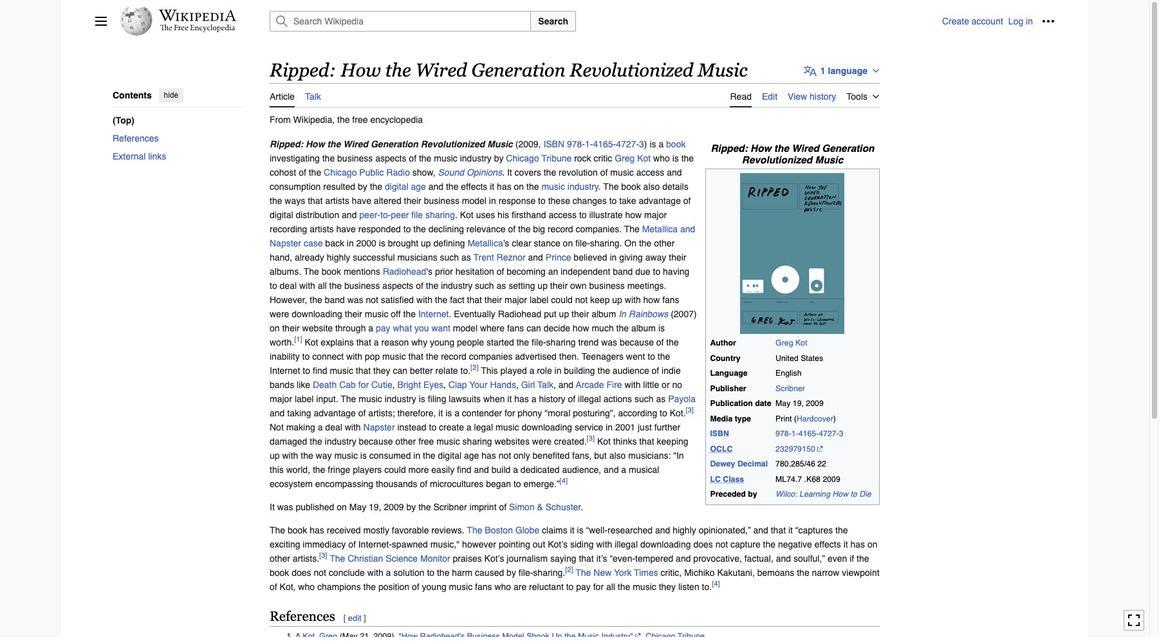 Task type: locate. For each thing, give the bounding box(es) containing it.
[4] link down michiko
[[712, 579, 720, 588]]

0 horizontal spatial can
[[393, 365, 408, 376]]

band up through
[[325, 295, 345, 305]]

tribune
[[542, 153, 572, 163]]

2009 down the thousands
[[384, 502, 404, 512]]

2 vertical spatial revolutionized
[[742, 155, 813, 166]]

scribner up reviews.
[[434, 502, 467, 512]]

the inside with little or no major label input. the music industry is filing lawsuits when it has a history of illegal actions such as
[[341, 394, 356, 404]]

1 horizontal spatial [2]
[[565, 565, 573, 574]]

2 horizontal spatial such
[[635, 394, 654, 404]]

talk down role
[[538, 380, 554, 390]]

1 vertical spatial greg kot link
[[776, 339, 808, 348]]

[2] down saying
[[565, 565, 573, 574]]

by inside ripped: how the wired generation revolutionized music (2009, isbn 978-1-4165-4727-3 ) is a book investigating the business aspects of the music industry by chicago tribune rock critic greg kot
[[494, 153, 504, 163]]

3
[[639, 139, 644, 149], [839, 429, 844, 438]]

. the book also details the ways that artists have altered their business model in response to these changes to take advantage of digital distribution and
[[270, 181, 691, 220]]

on up response
[[514, 181, 524, 192]]

1 vertical spatial history
[[539, 394, 566, 404]]

)
[[644, 139, 647, 149], [834, 414, 836, 423]]

of down the critic
[[600, 167, 608, 177]]

0 vertical spatial age
[[411, 181, 426, 192]]

the free encyclopedia image
[[160, 24, 235, 33]]

0 vertical spatial also
[[643, 181, 660, 192]]

other inside instead to create a legal music downloading service in 2001 just further damaged the industry because other free music sharing websites were created.
[[395, 436, 416, 447]]

[2] for [2] the new york times
[[565, 565, 573, 574]]

the boston globe link
[[467, 525, 540, 535]]

to inside instead to create a legal music downloading service in 2001 just further damaged the industry because other free music sharing websites were created.
[[429, 422, 437, 432]]

a inside kot explains that a reason why young people started the file-sharing trend was because of the inability to connect with pop music that the record companies advertised then. teenagers went to the internet to find music that they can better relate to.
[[374, 337, 379, 347]]

and up not in the left bottom of the page
[[270, 408, 285, 418]]

metallica link
[[468, 238, 503, 248]]

model where fans can decide how much the album is worth.
[[270, 323, 665, 347]]

played
[[501, 365, 527, 376]]

his
[[498, 210, 509, 220]]

[3] for [3] the christian science monitor
[[319, 551, 327, 560]]

for
[[358, 380, 369, 390], [505, 408, 515, 418], [593, 582, 604, 592]]

on inside 's clear stance on file-sharing. on the other hand, already highly successful musicians such as
[[563, 238, 573, 248]]

file- up believed
[[576, 238, 590, 248]]

album up much
[[592, 309, 616, 319]]

illegal up "even-
[[615, 539, 638, 550]]

0 vertical spatial does
[[694, 539, 713, 550]]

not down "artists."
[[314, 568, 326, 578]]

. for kot
[[455, 210, 458, 220]]

illegal inside claims it is "well-researched and highly opinionated," and that it "captures the exciting immediacy of internet-spawned music," however pointing out kot's siding with illegal downloading does not capture the negative effects it has on other artists.
[[615, 539, 638, 550]]

dedicated
[[521, 465, 560, 475]]

the book has received mostly favorable reviews. the boston globe
[[270, 525, 540, 535]]

's inside 's clear stance on file-sharing. on the other hand, already highly successful musicians such as
[[503, 238, 509, 248]]

negative
[[778, 539, 812, 550]]

such inside 's clear stance on file-sharing. on the other hand, already highly successful musicians such as
[[440, 252, 459, 262]]

industry
[[460, 153, 492, 163], [568, 181, 599, 192], [441, 280, 473, 291], [385, 394, 416, 404], [325, 436, 356, 447]]

industry up fact
[[441, 280, 473, 291]]

1 vertical spatial effects
[[815, 539, 841, 550]]

not inside praises kot's journalism saying that it's "even-tempered and provocative, factual, and soulful," even if the book does not conclude with a solution to the harm caused by file-sharing.
[[314, 568, 326, 578]]

hands
[[490, 380, 516, 390]]

references up external links
[[113, 133, 159, 143]]

1 horizontal spatial such
[[475, 280, 494, 291]]

how up trend
[[573, 323, 589, 333]]

external links link
[[113, 147, 244, 165]]

2 horizontal spatial sharing
[[546, 337, 576, 347]]

2 vertical spatial digital
[[438, 450, 462, 461]]

pop
[[365, 351, 380, 362]]

0 horizontal spatial find
[[313, 365, 327, 376]]

0 horizontal spatial [3] link
[[319, 551, 327, 560]]

that
[[308, 195, 323, 206], [467, 295, 482, 305], [356, 337, 371, 347], [408, 351, 424, 362], [356, 365, 371, 376], [639, 436, 654, 447], [771, 525, 786, 535], [579, 553, 594, 564]]

1 vertical spatial major
[[505, 295, 527, 305]]

history inside 'link'
[[810, 91, 836, 101]]

[2] link left this on the bottom left of page
[[471, 363, 479, 372]]

believed in giving away their albums. the book mentions
[[270, 252, 687, 277]]

1 vertical spatial label
[[295, 394, 314, 404]]

a inside ripped: how the wired generation revolutionized music (2009, isbn 978-1-4165-4727-3 ) is a book investigating the business aspects of the music industry by chicago tribune rock critic greg kot
[[659, 139, 664, 149]]

kot explains that a reason why young people started the file-sharing trend was because of the inability to connect with pop music that the record companies advertised then. teenagers went to the internet to find music that they can better relate to.
[[270, 337, 679, 376]]

clear
[[512, 238, 531, 248]]

kot's
[[548, 539, 568, 550], [484, 553, 504, 564]]

0 vertical spatial how
[[625, 210, 642, 220]]

Search search field
[[254, 11, 942, 32]]

because up went
[[620, 337, 654, 347]]

in down digital age and the effects it has on the music industry
[[489, 195, 496, 206]]

their up having
[[669, 252, 687, 262]]

harm
[[452, 568, 473, 578]]

the inside ripped: how the wired generation revolutionized music
[[774, 143, 789, 154]]

sharing. up the reluctant
[[533, 568, 565, 578]]

978-1-4165-4727-3 link
[[567, 139, 644, 149], [776, 429, 844, 438]]

2 horizontal spatial major
[[644, 210, 667, 220]]

[3] inside 'payola and taking advantage of artists; therefore, it is a contender for phony "moral posturing", according to kot. [3]'
[[686, 406, 694, 415]]

0 vertical spatial major
[[644, 210, 667, 220]]

other
[[654, 238, 675, 248], [395, 436, 416, 447], [270, 553, 290, 564]]

0 horizontal spatial generation
[[371, 139, 418, 149]]

232979150
[[776, 445, 815, 454]]

with left pop
[[346, 351, 362, 362]]

and down but
[[604, 465, 619, 475]]

0 horizontal spatial such
[[440, 252, 459, 262]]

business up chicago public radio 'link' at the left of page
[[337, 153, 373, 163]]

2 vertical spatial sharing
[[463, 436, 492, 447]]

book up take on the top
[[621, 181, 641, 192]]

greg kot link
[[615, 153, 651, 163], [776, 339, 808, 348]]

young inside critic, michiko kakutani, bemoans the narrow viewpoint of kot, who champions the position of young music fans who are reluctant to pay for all the music they listen to.
[[422, 582, 447, 592]]

[2] link down saying
[[565, 565, 573, 574]]

the left "new"
[[576, 568, 591, 578]]

label inside the 's prior hesitation of becoming an independent band due to having to deal with all the business aspects of the industry such as setting up their own business meetings. however, the band was not satisfied with the fact that their major label could not keep up with how fans were downloading their music off the
[[530, 295, 549, 305]]

a right through
[[368, 323, 373, 333]]

1 horizontal spatial revolutionized
[[570, 60, 694, 80]]

0 horizontal spatial 19,
[[369, 502, 381, 512]]

to. inside critic, michiko kakutani, bemoans the narrow viewpoint of kot, who champions the position of young music fans who are reluctant to pay for all the music they listen to.
[[702, 582, 712, 592]]

deal inside the 's prior hesitation of becoming an independent band due to having to deal with all the business aspects of the industry such as setting up their own business meetings. however, the band was not satisfied with the fact that their major label could not keep up with how fans were downloading their music off the
[[280, 280, 297, 291]]

who inside who is the cohost of the
[[653, 153, 670, 163]]

1 horizontal spatial could
[[551, 295, 573, 305]]

how up "rainbows" on the right
[[643, 295, 660, 305]]

0 vertical spatial file-
[[576, 238, 590, 248]]

1 horizontal spatial wired
[[416, 60, 467, 80]]

music down the critic
[[610, 167, 634, 177]]

greg right the critic
[[615, 153, 635, 163]]

1 vertical spatial kot's
[[484, 553, 504, 564]]

major inside the 's prior hesitation of becoming an independent band due to having to deal with all the business aspects of the industry such as setting up their own business meetings. however, the band was not satisfied with the fact that their major label could not keep up with how fans were downloading their music off the
[[505, 295, 527, 305]]

off
[[391, 309, 401, 319]]

kot thinks that keeping up with the way music is consumed in the digital age has not only benefited fans, but also musicians: "in this world, the fringe players could more easily find and build a dedicated audience, and a musical ecosystem encompassing thousands of microcultures began to emerge."
[[270, 436, 689, 489]]

michiko
[[684, 568, 715, 578]]

label
[[530, 295, 549, 305], [295, 394, 314, 404]]

[3] inside [3] the christian science monitor
[[319, 551, 327, 560]]

0 horizontal spatial major
[[270, 394, 292, 404]]

on inside claims it is "well-researched and highly opinionated," and that it "captures the exciting immediacy of internet-spawned music," however pointing out kot's siding with illegal downloading does not capture the negative effects it has on other artists.
[[868, 539, 878, 550]]

illegal
[[578, 394, 601, 404], [615, 539, 638, 550]]

0 horizontal spatial scribner
[[434, 502, 467, 512]]

like
[[297, 380, 310, 390]]

generation down tools
[[822, 143, 875, 154]]

not down own
[[575, 295, 588, 305]]

1 horizontal spatial fans
[[507, 323, 524, 333]]

1 horizontal spatial deal
[[325, 422, 342, 432]]

musical
[[629, 465, 660, 475]]

1 horizontal spatial [4] link
[[712, 579, 720, 588]]

file- inside 's clear stance on file-sharing. on the other hand, already highly successful musicians such as
[[576, 238, 590, 248]]

the
[[603, 181, 619, 192], [624, 224, 640, 234], [304, 266, 319, 277], [341, 394, 356, 404], [270, 525, 285, 535], [467, 525, 482, 535], [330, 553, 345, 564], [576, 568, 591, 578]]

encompassing
[[315, 479, 373, 489]]

kot inside ripped: how the wired generation revolutionized music (2009, isbn 978-1-4165-4727-3 ) is a book investigating the business aspects of the music industry by chicago tribune rock critic greg kot
[[637, 153, 651, 163]]

in left giving
[[610, 252, 617, 262]]

in right role
[[555, 365, 562, 376]]

scribner
[[776, 384, 805, 393], [434, 502, 467, 512]]

access inside the . it covers the revolution of music access and consumption resulted by the
[[636, 167, 665, 177]]

1 vertical spatial 4727-
[[819, 429, 839, 438]]

for down "new"
[[593, 582, 604, 592]]

1 vertical spatial sharing
[[546, 337, 576, 347]]

their inside (2007) on their website through a
[[282, 323, 300, 333]]

bright
[[397, 380, 421, 390]]

album down in rainbows link
[[631, 323, 656, 333]]

artists down the distribution
[[310, 224, 334, 234]]

christian
[[348, 553, 383, 564]]

a inside with little or no major label input. the music industry is filing lawsuits when it has a history of illegal actions such as
[[532, 394, 537, 404]]

0 vertical spatial scribner
[[776, 384, 805, 393]]

trent reznor and prince
[[474, 252, 571, 262]]

0 horizontal spatial 3
[[639, 139, 644, 149]]

1 vertical spatial to.
[[702, 582, 712, 592]]

how inside . kot uses his firsthand access to illustrate how major recording artists have responded to the declining relevance of the big record companies. the
[[625, 210, 642, 220]]

[
[[344, 613, 346, 623]]

revolutionized inside ripped: how the wired generation revolutionized music
[[742, 155, 813, 166]]

1 vertical spatial [3]
[[587, 434, 595, 443]]

revolutionized inside ripped: how the wired generation revolutionized music (2009, isbn 978-1-4165-4727-3 ) is a book investigating the business aspects of the music industry by chicago tribune rock critic greg kot
[[421, 139, 485, 149]]

1 vertical spatial age
[[464, 450, 479, 461]]

other inside claims it is "well-researched and highly opinionated," and that it "captures the exciting immediacy of internet-spawned music," however pointing out kot's siding with illegal downloading does not capture the negative effects it has on other artists.
[[270, 553, 290, 564]]

up
[[421, 238, 431, 248], [538, 280, 548, 291], [612, 295, 622, 305], [559, 309, 569, 319], [270, 450, 280, 461]]

0 horizontal spatial isbn
[[544, 139, 565, 149]]

in inside . the book also details the ways that artists have altered their business model in response to these changes to take advantage of digital distribution and
[[489, 195, 496, 206]]

that up the distribution
[[308, 195, 323, 206]]

effects
[[461, 181, 488, 192], [815, 539, 841, 550]]

does inside claims it is "well-researched and highly opinionated," and that it "captures the exciting immediacy of internet-spawned music," however pointing out kot's siding with illegal downloading does not capture the negative effects it has on other artists.
[[694, 539, 713, 550]]

the inside this played a role in building the audience of indie bands like
[[598, 365, 610, 376]]

0 horizontal spatial [2] link
[[471, 363, 479, 372]]

their up through
[[345, 309, 362, 319]]

find inside kot explains that a reason why young people started the file-sharing trend was because of the inability to connect with pop music that the record companies advertised then. teenagers went to the internet to find music that they can better relate to.
[[313, 365, 327, 376]]

artists.
[[293, 553, 319, 564]]

0 horizontal spatial 4165-
[[593, 139, 616, 149]]

radiohead
[[383, 266, 426, 277], [498, 309, 542, 319]]

may down encompassing
[[349, 502, 366, 512]]

19,
[[793, 399, 804, 408], [369, 502, 381, 512]]

can down "internet . eventually radiohead put up their album in rainbows"
[[527, 323, 541, 333]]

1 vertical spatial sharing.
[[533, 568, 565, 578]]

sharing. down the companies.
[[590, 238, 622, 248]]

ripped: up talk link
[[270, 60, 336, 80]]

a inside instead to create a legal music downloading service in 2001 just further damaged the industry because other free music sharing websites were created.
[[467, 422, 472, 432]]

0 vertical spatial effects
[[461, 181, 488, 192]]

1 vertical spatial ripped: how the wired generation revolutionized music
[[711, 143, 875, 166]]

of up "consumption"
[[299, 167, 306, 177]]

they inside critic, michiko kakutani, bemoans the narrow viewpoint of kot, who champions the position of young music fans who are reluctant to pay for all the music they listen to.
[[659, 582, 676, 592]]

with down christian
[[367, 568, 383, 578]]

advertised
[[515, 351, 557, 362]]

age down chicago public radio show, sound opinions
[[411, 181, 426, 192]]

is down "responded"
[[379, 238, 385, 248]]

wired inside ripped: how the wired generation revolutionized music
[[792, 143, 819, 154]]

illegal inside with little or no major label input. the music industry is filing lawsuits when it has a history of illegal actions such as
[[578, 394, 601, 404]]

it up even
[[844, 539, 848, 550]]

sharing down decide
[[546, 337, 576, 347]]

changes
[[573, 195, 607, 206]]

1 vertical spatial also
[[609, 450, 626, 461]]

contender
[[462, 408, 502, 418]]

1 vertical spatial deal
[[325, 422, 342, 432]]

downloading inside the 's prior hesitation of becoming an independent band due to having to deal with all the business aspects of the industry such as setting up their own business meetings. however, the band was not satisfied with the fact that their major label could not keep up with how fans were downloading their music off the
[[292, 309, 342, 319]]

also inside . the book also details the ways that artists have altered their business model in response to these changes to take advantage of digital distribution and
[[643, 181, 660, 192]]

as for aspects
[[497, 280, 506, 291]]

arcade fire link
[[576, 380, 622, 390]]

was up through
[[347, 295, 363, 305]]

language progressive image
[[804, 64, 817, 77]]

2001
[[615, 422, 635, 432]]

fire
[[607, 380, 622, 390]]

music up artists;
[[359, 394, 382, 404]]

metallica up away
[[642, 224, 678, 234]]

1 vertical spatial talk
[[538, 380, 554, 390]]

to
[[538, 195, 546, 206], [609, 195, 617, 206], [579, 210, 587, 220], [403, 224, 411, 234], [653, 266, 661, 277], [270, 280, 277, 291], [302, 351, 310, 362], [648, 351, 655, 362], [303, 365, 310, 376], [660, 408, 667, 418], [429, 422, 437, 432], [514, 479, 521, 489], [851, 490, 857, 499], [427, 568, 435, 578], [566, 582, 574, 592]]

isbn up oclc
[[710, 429, 729, 438]]

ripped: how the wired generation revolutionized music
[[270, 60, 748, 80], [711, 143, 875, 166]]

may up print
[[776, 399, 791, 408]]

have inside . kot uses his firsthand access to illustrate how major recording artists have responded to the declining relevance of the big record companies. the
[[336, 224, 356, 234]]

4727- inside ripped: how the wired generation revolutionized music (2009, isbn 978-1-4165-4727-3 ) is a book investigating the business aspects of the music industry by chicago tribune rock critic greg kot
[[616, 139, 639, 149]]

benefited
[[533, 450, 570, 461]]

because inside instead to create a legal music downloading service in 2001 just further damaged the industry because other free music sharing websites were created.
[[359, 436, 393, 447]]

1 horizontal spatial record
[[548, 224, 573, 234]]

1 vertical spatial other
[[395, 436, 416, 447]]

advantage inside 'payola and taking advantage of artists; therefore, it is a contender for phony "moral posturing", according to kot. [3]'
[[314, 408, 356, 418]]

sharing inside instead to create a legal music downloading service in 2001 just further damaged the industry because other free music sharing websites were created.
[[463, 436, 492, 447]]

and inside metallica and napster case
[[680, 224, 695, 234]]

[3] link down service
[[587, 434, 595, 443]]

0 horizontal spatial wired
[[343, 139, 368, 149]]

is up create
[[446, 408, 452, 418]]

on up viewpoint
[[868, 539, 878, 550]]

of down his
[[508, 224, 516, 234]]

1 vertical spatial illegal
[[615, 539, 638, 550]]

) inside ripped: how the wired generation revolutionized music (2009, isbn 978-1-4165-4727-3 ) is a book investigating the business aspects of the music industry by chicago tribune rock critic greg kot
[[644, 139, 647, 149]]

references
[[113, 133, 159, 143], [270, 609, 335, 624]]

0 horizontal spatial sharing.
[[533, 568, 565, 578]]

industry inside ripped: how the wired generation revolutionized music (2009, isbn 978-1-4165-4727-3 ) is a book investigating the business aspects of the music industry by chicago tribune rock critic greg kot
[[460, 153, 492, 163]]

to-
[[380, 210, 391, 220]]

does up provocative,
[[694, 539, 713, 550]]

music inside ripped: how the wired generation revolutionized music (2009, isbn 978-1-4165-4727-3 ) is a book investigating the business aspects of the music industry by chicago tribune rock critic greg kot
[[434, 153, 458, 163]]

with inside claims it is "well-researched and highly opinionated," and that it "captures the exciting immediacy of internet-spawned music," however pointing out kot's siding with illegal downloading does not capture the negative effects it has on other artists.
[[596, 539, 612, 550]]

sharing up declining
[[426, 210, 455, 220]]

in inside personal tools navigation
[[1026, 16, 1033, 26]]

record up stance
[[548, 224, 573, 234]]

's for prior
[[426, 266, 433, 277]]

is inside 'payola and taking advantage of artists; therefore, it is a contender for phony "moral posturing", according to kot. [3]'
[[446, 408, 452, 418]]

. up digital age and the effects it has on the music industry
[[502, 167, 505, 177]]

has down girl at the left bottom of page
[[515, 394, 529, 404]]

kot.
[[670, 408, 686, 418]]

1 vertical spatial metallica
[[468, 238, 503, 248]]

free
[[352, 114, 368, 125], [419, 436, 434, 447]]

music inside ripped: how the wired generation revolutionized music (2009, isbn 978-1-4165-4727-3 ) is a book investigating the business aspects of the music industry by chicago tribune rock critic greg kot
[[487, 139, 513, 149]]

declining
[[429, 224, 464, 234]]

0 vertical spatial [3]
[[686, 406, 694, 415]]

effects inside claims it is "well-researched and highly opinionated," and that it "captures the exciting immediacy of internet-spawned music," however pointing out kot's siding with illegal downloading does not capture the negative effects it has on other artists.
[[815, 539, 841, 550]]

by inside praises kot's journalism saying that it's "even-tempered and provocative, factual, and soulful," even if the book does not conclude with a solution to the harm caused by file-sharing.
[[507, 568, 516, 578]]

2 horizontal spatial who
[[653, 153, 670, 163]]

[3] link down payola link
[[686, 406, 694, 415]]

up up this
[[270, 450, 280, 461]]

boston
[[485, 525, 513, 535]]

music inside the 's prior hesitation of becoming an independent band due to having to deal with all the business aspects of the industry such as setting up their own business meetings. however, the band was not satisfied with the fact that their major label could not keep up with how fans were downloading their music off the
[[365, 309, 388, 319]]

2 vertical spatial fans
[[475, 582, 492, 592]]

[2] link
[[471, 363, 479, 372], [565, 565, 573, 574]]

0 horizontal spatial 4727-
[[616, 139, 639, 149]]

such inside the 's prior hesitation of becoming an independent band due to having to deal with all the business aspects of the industry such as setting up their own business meetings. however, the band was not satisfied with the fact that their major label could not keep up with how fans were downloading their music off the
[[475, 280, 494, 291]]

2 horizontal spatial for
[[593, 582, 604, 592]]

further
[[654, 422, 681, 432]]

young down monitor in the left of the page
[[422, 582, 447, 592]]

isbn link up tribune at the top of the page
[[544, 139, 565, 149]]

radiohead link
[[383, 266, 426, 277]]

0 horizontal spatial napster
[[270, 238, 301, 248]]

0 horizontal spatial sharing
[[426, 210, 455, 220]]

log in and more options image
[[1042, 15, 1055, 28]]

soulful,"
[[794, 553, 825, 564]]

exciting
[[270, 539, 300, 550]]

sharing inside kot explains that a reason why young people started the file-sharing trend was because of the inability to connect with pop music that the record companies advertised then. teenagers went to the internet to find music that they can better relate to.
[[546, 337, 576, 347]]

a inside (2007) on their website through a
[[368, 323, 373, 333]]

of inside . kot uses his firsthand access to illustrate how major recording artists have responded to the declining relevance of the big record companies. the
[[508, 224, 516, 234]]

does
[[694, 539, 713, 550], [292, 568, 311, 578]]

researched
[[608, 525, 653, 535]]

0 horizontal spatial history
[[539, 394, 566, 404]]

[4] for the top [4] link
[[560, 476, 568, 485]]

2 vertical spatial such
[[635, 394, 654, 404]]

0 horizontal spatial who
[[298, 582, 315, 592]]

girl talk link
[[521, 380, 554, 390]]

generation inside ripped: how the wired generation revolutionized music
[[822, 143, 875, 154]]

ripped: up investigating
[[270, 139, 303, 149]]

2 vertical spatial for
[[593, 582, 604, 592]]

's for clear
[[503, 238, 509, 248]]

deal up however,
[[280, 280, 297, 291]]

1 vertical spatial all
[[606, 582, 615, 592]]

show,
[[413, 167, 436, 177]]

0 vertical spatial such
[[440, 252, 459, 262]]

is up 'players'
[[360, 450, 367, 461]]

talk up wikipedia,
[[305, 91, 321, 101]]

1 horizontal spatial [3] link
[[587, 434, 595, 443]]

is inside ripped: how the wired generation revolutionized music (2009, isbn 978-1-4165-4727-3 ) is a book investigating the business aspects of the music industry by chicago tribune rock critic greg kot
[[650, 139, 656, 149]]

these
[[548, 195, 570, 206]]

revolutionized
[[570, 60, 694, 80], [421, 139, 485, 149], [742, 155, 813, 166]]

0 horizontal spatial were
[[270, 309, 289, 319]]

ripped: how the wired generation revolutionized music element
[[270, 107, 880, 637]]

1 horizontal spatial internet
[[418, 309, 449, 319]]

1 horizontal spatial [3]
[[587, 434, 595, 443]]

1 horizontal spatial 978-
[[776, 429, 792, 438]]

isbn up tribune at the top of the page
[[544, 139, 565, 149]]

encyclopedia
[[370, 114, 423, 125]]

2 horizontal spatial downloading
[[640, 539, 691, 550]]

digital down radio at the left of the page
[[385, 181, 409, 192]]

. for the
[[599, 181, 601, 192]]

0 vertical spatial isbn
[[544, 139, 565, 149]]

ripped: inside ripped: how the wired generation revolutionized music
[[711, 143, 748, 154]]

could
[[551, 295, 573, 305], [384, 465, 406, 475]]

the inside . the book also details the ways that artists have altered their business model in response to these changes to take advantage of digital distribution and
[[603, 181, 619, 192]]

could inside kot thinks that keeping up with the way music is consumed in the digital age has not only benefited fans, but also musicians: "in this world, the fringe players could more easily find and build a dedicated audience, and a musical ecosystem encompassing thousands of microcultures began to emerge."
[[384, 465, 406, 475]]

a inside this played a role in building the audience of indie bands like
[[530, 365, 535, 376]]

trent reznor link
[[474, 252, 526, 262]]

0 vertical spatial was
[[347, 295, 363, 305]]

away
[[645, 252, 667, 262]]

2 vertical spatial music
[[815, 155, 843, 166]]

a left legal
[[467, 422, 472, 432]]

not making a deal with napster
[[270, 422, 395, 432]]

book up details
[[666, 139, 686, 149]]

1 horizontal spatial isbn
[[710, 429, 729, 438]]

1 vertical spatial model
[[453, 323, 478, 333]]

death cab for cutie , bright eyes , clap your hands , girl talk , and arcade fire
[[313, 380, 622, 390]]

references link
[[113, 129, 244, 147]]

of down details
[[684, 195, 691, 206]]

how
[[625, 210, 642, 220], [643, 295, 660, 305], [573, 323, 589, 333]]

2 horizontal spatial as
[[656, 394, 666, 404]]

to left kot.
[[660, 408, 667, 418]]

1 horizontal spatial does
[[694, 539, 713, 550]]

who left are
[[495, 582, 511, 592]]

0 horizontal spatial digital
[[270, 210, 293, 220]]

0 vertical spatial references
[[113, 133, 159, 143]]

this played a role in building the audience of indie bands like
[[270, 365, 681, 390]]

1- up rock
[[585, 139, 593, 149]]

wired
[[416, 60, 467, 80], [343, 139, 368, 149], [792, 143, 819, 154]]

0 horizontal spatial music
[[487, 139, 513, 149]]

girl
[[521, 380, 535, 390]]

author
[[710, 339, 736, 348]]

1 horizontal spatial highly
[[673, 525, 696, 535]]

personal tools navigation
[[942, 11, 1059, 32]]

's inside the 's prior hesitation of becoming an independent band due to having to deal with all the business aspects of the industry such as setting up their own business meetings. however, the band was not satisfied with the fact that their major label could not keep up with how fans were downloading their music off the
[[426, 266, 433, 277]]

napster inside metallica and napster case
[[270, 238, 301, 248]]

[4] for the bottommost [4] link
[[712, 579, 720, 588]]

downloading inside claims it is "well-researched and highly opinionated," and that it "captures the exciting immediacy of internet-spawned music," however pointing out kot's siding with illegal downloading does not capture the negative effects it has on other artists.
[[640, 539, 691, 550]]

2 vertical spatial was
[[277, 502, 293, 512]]

such for aspects
[[475, 280, 494, 291]]

that down just
[[639, 436, 654, 447]]

ripped: right book link
[[711, 143, 748, 154]]

trent
[[474, 252, 494, 262]]

as for history
[[656, 394, 666, 404]]

it down ecosystem
[[270, 502, 275, 512]]

with
[[299, 280, 315, 291], [417, 295, 433, 305], [625, 295, 641, 305], [346, 351, 362, 362], [625, 380, 641, 390], [345, 422, 361, 432], [282, 450, 298, 461], [596, 539, 612, 550], [367, 568, 383, 578]]

978-
[[567, 139, 585, 149], [776, 429, 792, 438]]

as inside the 's prior hesitation of becoming an independent band due to having to deal with all the business aspects of the industry such as setting up their own business meetings. however, the band was not satisfied with the fact that their major label could not keep up with how fans were downloading their music off the
[[497, 280, 506, 291]]

however,
[[270, 295, 307, 305]]

[3] down payola link
[[686, 406, 694, 415]]

were down however,
[[270, 309, 289, 319]]

united
[[776, 354, 799, 363]]

pay inside critic, michiko kakutani, bemoans the narrow viewpoint of kot, who champions the position of young music fans who are reluctant to pay for all the music they listen to.
[[576, 582, 591, 592]]

case
[[304, 238, 323, 248]]

model inside model where fans can decide how much the album is worth.
[[453, 323, 478, 333]]

0 vertical spatial greg
[[615, 153, 635, 163]]

1 vertical spatial advantage
[[314, 408, 356, 418]]

1 vertical spatial digital
[[270, 210, 293, 220]]

1 vertical spatial 2009
[[823, 475, 841, 484]]

to right due
[[653, 266, 661, 277]]

1 vertical spatial music
[[487, 139, 513, 149]]

and down building at bottom
[[559, 380, 574, 390]]

can inside model where fans can decide how much the album is worth.
[[527, 323, 541, 333]]

is left book link
[[650, 139, 656, 149]]



Task type: describe. For each thing, give the bounding box(es) containing it.
1 horizontal spatial )
[[834, 414, 836, 423]]

file- inside praises kot's journalism saying that it's "even-tempered and provocative, factual, and soulful," even if the book does not conclude with a solution to the harm caused by file-sharing.
[[519, 568, 533, 578]]

2 , from the left
[[444, 380, 446, 390]]

2 vertical spatial 2009
[[384, 502, 404, 512]]

. up siding
[[581, 502, 583, 512]]

of inside kot thinks that keeping up with the way music is consumed in the digital age has not only benefited fans, but also musicians: "in this world, the fringe players could more easily find and build a dedicated audience, and a musical ecosystem encompassing thousands of microcultures began to emerge."
[[420, 479, 428, 489]]

to left take on the top
[[609, 195, 617, 206]]

print ( hardcover )
[[776, 414, 836, 423]]

of inside who is the cohost of the
[[299, 167, 306, 177]]

the inside . kot uses his firsthand access to illustrate how major recording artists have responded to the declining relevance of the big record companies. the
[[624, 224, 640, 234]]

on up received
[[337, 502, 347, 512]]

of inside 'payola and taking advantage of artists; therefore, it is a contender for phony "moral posturing", according to kot. [3]'
[[358, 408, 366, 418]]

their down own
[[572, 309, 589, 319]]

defining
[[434, 238, 465, 248]]

1 horizontal spatial napster
[[363, 422, 395, 432]]

0 horizontal spatial was
[[277, 502, 293, 512]]

the up the exciting
[[270, 525, 285, 535]]

the inside [3] the christian science monitor
[[330, 553, 345, 564]]

view
[[788, 91, 807, 101]]

favorable
[[392, 525, 429, 535]]

if
[[850, 553, 854, 564]]

with left the napster link
[[345, 422, 361, 432]]

publication date may 19, 2009
[[710, 399, 824, 408]]

but
[[594, 450, 607, 461]]

companies.
[[576, 224, 622, 234]]

filing
[[428, 394, 446, 404]]

business up the keep
[[589, 280, 625, 291]]

"well-
[[586, 525, 608, 535]]

how inside ripped: how the wired generation revolutionized music
[[751, 143, 772, 154]]

and up the becoming
[[528, 252, 543, 262]]

music down times
[[633, 582, 656, 592]]

]
[[364, 613, 366, 623]]

has inside kot thinks that keeping up with the way music is consumed in the digital age has not only benefited fans, but also musicians: "in this world, the fringe players could more easily find and build a dedicated audience, and a musical ecosystem encompassing thousands of microcultures began to emerge."
[[482, 450, 496, 461]]

0 vertical spatial may
[[776, 399, 791, 408]]

of left kot,
[[270, 582, 277, 592]]

big
[[533, 224, 545, 234]]

up right the put
[[559, 309, 569, 319]]

up right the setting
[[538, 280, 548, 291]]

in inside believed in giving away their albums. the book mentions
[[610, 252, 617, 262]]

kot inside kot explains that a reason why young people started the file-sharing trend was because of the inability to connect with pop music that the record companies advertised then. teenagers went to the internet to find music that they can better relate to.
[[305, 337, 318, 347]]

ripped: inside ripped: how the wired generation revolutionized music (2009, isbn 978-1-4165-4727-3 ) is a book investigating the business aspects of the music industry by chicago tribune rock critic greg kot
[[270, 139, 303, 149]]

a right making
[[318, 422, 323, 432]]

3 inside ripped: how the wired generation revolutionized music (2009, isbn 978-1-4165-4727-3 ) is a book investigating the business aspects of the music industry by chicago tribune rock critic greg kot
[[639, 139, 644, 149]]

978- inside ripped: how the wired generation revolutionized music (2009, isbn 978-1-4165-4727-3 ) is a book investigating the business aspects of the music industry by chicago tribune rock critic greg kot
[[567, 139, 585, 149]]

it was published on may 19, 2009 by the scribner imprint of simon & schuster .
[[270, 502, 583, 512]]

and up the capture in the right bottom of the page
[[753, 525, 769, 535]]

has inside with little or no major label input. the music industry is filing lawsuits when it has a history of illegal actions such as
[[515, 394, 529, 404]]

to down peer-to-peer file sharing link
[[403, 224, 411, 234]]

up up musicians
[[421, 238, 431, 248]]

in inside this played a role in building the audience of indie bands like
[[555, 365, 562, 376]]

listen
[[679, 582, 700, 592]]

0 horizontal spatial references
[[113, 133, 159, 143]]

[2] for [2]
[[471, 363, 479, 372]]

1 vertical spatial may
[[349, 502, 366, 512]]

and left build
[[474, 465, 489, 475]]

music up websites
[[496, 422, 519, 432]]

. down fact
[[449, 309, 451, 319]]

label inside with little or no major label input. the music industry is filing lawsuits when it has a history of illegal actions such as
[[295, 394, 314, 404]]

to right went
[[648, 351, 655, 362]]

website
[[302, 323, 333, 333]]

connect
[[312, 351, 344, 362]]

edit link
[[348, 613, 362, 623]]

book up the exciting
[[288, 525, 307, 535]]

legal
[[474, 422, 493, 432]]

to down [1]
[[302, 351, 310, 362]]

language
[[828, 66, 868, 76]]

highly inside claims it is "well-researched and highly opinionated," and that it "captures the exciting immediacy of internet-spawned music," however pointing out kot's siding with illegal downloading does not capture the negative effects it has on other artists.
[[673, 525, 696, 535]]

chicago inside ripped: how the wired generation revolutionized music (2009, isbn 978-1-4165-4727-3 ) is a book investigating the business aspects of the music industry by chicago tribune rock critic greg kot
[[506, 153, 539, 163]]

to down albums.
[[270, 280, 277, 291]]

that inside praises kot's journalism saying that it's "even-tempered and provocative, factual, and soulful," even if the book does not conclude with a solution to the harm caused by file-sharing.
[[579, 553, 594, 564]]

0 vertical spatial [3] link
[[686, 406, 694, 415]]

0 vertical spatial internet
[[418, 309, 449, 319]]

their down an
[[550, 280, 568, 291]]

digital inside . the book also details the ways that artists have altered their business model in response to these changes to take advantage of digital distribution and
[[270, 210, 293, 220]]

0 vertical spatial talk
[[305, 91, 321, 101]]

musicians
[[397, 252, 438, 262]]

kot's inside claims it is "well-researched and highly opinionated," and that it "captures the exciting immediacy of internet-spawned music," however pointing out kot's siding with illegal downloading does not capture the negative effects it has on other artists.
[[548, 539, 568, 550]]

of down trent reznor link
[[497, 266, 504, 277]]

mostly
[[363, 525, 389, 535]]

and inside 'payola and taking advantage of artists; therefore, it is a contender for phony "moral posturing", according to kot. [3]'
[[270, 408, 285, 418]]

and up critic,
[[676, 553, 691, 564]]

publication
[[710, 399, 753, 408]]

's prior hesitation of becoming an independent band due to having to deal with all the business aspects of the industry such as setting up their own business meetings. however, the band was not satisfied with the fact that their major label could not keep up with how fans were downloading their music off the
[[270, 266, 690, 319]]

their up eventually
[[485, 295, 502, 305]]

could inside the 's prior hesitation of becoming an independent band due to having to deal with all the business aspects of the industry such as setting up their own business meetings. however, the band was not satisfied with the fact that their major label could not keep up with how fans were downloading their music off the
[[551, 295, 573, 305]]

capture
[[731, 539, 761, 550]]

more
[[408, 465, 429, 475]]

it up negative
[[789, 525, 793, 535]]

talk inside ripped: how the wired generation revolutionized music "element"
[[538, 380, 554, 390]]

edit
[[762, 91, 778, 101]]

sharing. inside praises kot's journalism saying that it's "even-tempered and provocative, factual, and soulful," even if the book does not conclude with a solution to the harm caused by file-sharing.
[[533, 568, 565, 578]]

0 vertical spatial ripped: how the wired generation revolutionized music
[[270, 60, 748, 80]]

downloading inside instead to create a legal music downloading service in 2001 just further damaged the industry because other free music sharing websites were created.
[[522, 422, 572, 432]]

music down create
[[437, 436, 460, 447]]

1 horizontal spatial 3
[[839, 429, 844, 438]]

fact
[[450, 295, 465, 305]]

that down pop
[[356, 365, 371, 376]]

and down show,
[[429, 181, 444, 192]]

music up these
[[542, 181, 565, 192]]

of inside with little or no major label input. the music industry is filing lawsuits when it has a history of illegal actions such as
[[568, 394, 576, 404]]

0 vertical spatial 978-1-4165-4727-3 link
[[567, 139, 644, 149]]

up up in
[[612, 295, 622, 305]]

1 horizontal spatial 4727-
[[819, 429, 839, 438]]

to left these
[[538, 195, 546, 206]]

0 horizontal spatial chicago
[[324, 167, 357, 177]]

and up tempered at the right of page
[[655, 525, 670, 535]]

0 vertical spatial album
[[592, 309, 616, 319]]

of inside the . it covers the revolution of music access and consumption resulted by the
[[600, 167, 608, 177]]

pay what you want link
[[376, 323, 451, 333]]

[3] for [3]
[[587, 434, 595, 443]]

0 horizontal spatial greg kot link
[[615, 153, 651, 163]]

that down the why
[[408, 351, 424, 362]]

instead to create a legal music downloading service in 2001 just further damaged the industry because other free music sharing websites were created.
[[270, 422, 681, 447]]

kot inside kot thinks that keeping up with the way music is consumed in the digital age has not only benefited fans, but also musicians: "in this world, the fringe players could more easily find and build a dedicated audience, and a musical ecosystem encompassing thousands of microcultures began to emerge."
[[597, 436, 611, 447]]

opinions
[[467, 167, 502, 177]]

dewey decimal link
[[710, 460, 768, 469]]

lc class link
[[710, 475, 744, 484]]

clap
[[449, 380, 467, 390]]

1 horizontal spatial scribner
[[776, 384, 805, 393]]

1 vertical spatial [3] link
[[587, 434, 595, 443]]

1 horizontal spatial 4165-
[[799, 429, 819, 438]]

because inside kot explains that a reason why young people started the file-sharing trend was because of the inability to connect with pop music that the record companies advertised then. teenagers went to the internet to find music that they can better relate to.
[[620, 337, 654, 347]]

ml74.7
[[776, 475, 802, 484]]

0 vertical spatial 2009
[[806, 399, 824, 408]]

bright eyes link
[[397, 380, 444, 390]]

music inside ripped: how the wired generation revolutionized music
[[815, 155, 843, 166]]

fans,
[[572, 450, 592, 461]]

to inside praises kot's journalism saying that it's "even-tempered and provocative, factual, and soulful," even if the book does not conclude with a solution to the harm caused by file-sharing.
[[427, 568, 435, 578]]

digital age and the effects it has on the music industry
[[385, 181, 599, 192]]

a inside 'payola and taking advantage of artists; therefore, it is a contender for phony "moral posturing", according to kot. [3]'
[[455, 408, 460, 418]]

it down opinions
[[490, 181, 495, 192]]

1 , from the left
[[392, 380, 395, 390]]

of down radiohead link
[[416, 280, 424, 291]]

ecosystem
[[270, 479, 313, 489]]

internet . eventually radiohead put up their album in rainbows
[[418, 309, 668, 319]]

kot up united states
[[796, 339, 808, 348]]

22
[[818, 460, 827, 469]]

why
[[412, 337, 428, 347]]

generation inside ripped: how the wired generation revolutionized music (2009, isbn 978-1-4165-4727-3 ) is a book investigating the business aspects of the music industry by chicago tribune rock critic greg kot
[[371, 139, 418, 149]]

. for it
[[502, 167, 505, 177]]

isbn inside ripped: how the wired generation revolutionized music (2009, isbn 978-1-4165-4727-3 ) is a book investigating the business aspects of the music industry by chicago tribune rock critic greg kot
[[544, 139, 565, 149]]

only
[[514, 450, 530, 461]]

how up from wikipedia, the free encyclopedia
[[341, 60, 381, 80]]

that inside kot thinks that keeping up with the way music is consumed in the digital age has not only benefited fans, but also musicians: "in this world, the fringe players could more easily find and build a dedicated audience, and a musical ecosystem encompassing thousands of microcultures began to emerge."
[[639, 436, 654, 447]]

and up bemoans
[[776, 553, 791, 564]]

to inside 'payola and taking advantage of artists; therefore, it is a contender for phony "moral posturing", according to kot. [3]'
[[660, 408, 667, 418]]

for inside 'payola and taking advantage of artists; therefore, it is a contender for phony "moral posturing", according to kot. [3]'
[[505, 408, 515, 418]]

hide button
[[159, 88, 184, 102]]

digital inside kot thinks that keeping up with the way music is consumed in the digital age has not only benefited fans, but also musicians: "in this world, the fringe players could more easily find and build a dedicated audience, and a musical ecosystem encompassing thousands of microcultures began to emerge."
[[438, 450, 462, 461]]

1 vertical spatial greg
[[776, 339, 793, 348]]

instead
[[397, 422, 427, 432]]

file
[[412, 210, 423, 220]]

explains
[[321, 337, 354, 347]]

reason
[[381, 337, 409, 347]]

industry inside with little or no major label input. the music industry is filing lawsuits when it has a history of illegal actions such as
[[385, 394, 416, 404]]

to left die
[[851, 490, 857, 499]]

that up pop
[[356, 337, 371, 347]]

of inside kot explains that a reason why young people started the file-sharing trend was because of the inability to connect with pop music that the record companies advertised then. teenagers went to the internet to find music that they can better relate to.
[[656, 337, 664, 347]]

a inside praises kot's journalism saying that it's "even-tempered and provocative, factual, and soulful," even if the book does not conclude with a solution to the harm caused by file-sharing.
[[386, 568, 391, 578]]

distribution
[[296, 210, 339, 220]]

1 horizontal spatial 978-1-4165-4727-3 link
[[776, 429, 844, 438]]

date
[[755, 399, 772, 408]]

decimal
[[738, 460, 768, 469]]

major inside . kot uses his firsthand access to illustrate how major recording artists have responded to the declining relevance of the big record companies. the
[[644, 210, 667, 220]]

a left "musical"
[[621, 465, 626, 475]]

1 vertical spatial [2] link
[[565, 565, 573, 574]]

menu image
[[95, 15, 108, 28]]

covers
[[515, 167, 541, 177]]

prince link
[[546, 252, 571, 262]]

business down mentions
[[344, 280, 380, 291]]

record inside kot explains that a reason why young people started the file-sharing trend was because of the inability to connect with pop music that the record companies advertised then. teenagers went to the internet to find music that they can better relate to.
[[441, 351, 467, 362]]

hand,
[[270, 252, 292, 262]]

kot's inside praises kot's journalism saying that it's "even-tempered and provocative, factual, and soulful," even if the book does not conclude with a solution to the harm caused by file-sharing.
[[484, 553, 504, 564]]

chicago public radio show, sound opinions
[[324, 167, 502, 177]]

how inside the 's prior hesitation of becoming an independent band due to having to deal with all the business aspects of the industry such as setting up their own business meetings. however, the band was not satisfied with the fact that their major label could not keep up with how fans were downloading their music off the
[[643, 295, 660, 305]]

rock
[[574, 153, 591, 163]]

die
[[860, 490, 871, 499]]

1 horizontal spatial who
[[495, 582, 511, 592]]

bands
[[270, 380, 294, 390]]

and inside the . it covers the revolution of music access and consumption resulted by the
[[667, 167, 682, 177]]

caused
[[475, 568, 504, 578]]

how left die
[[833, 490, 849, 499]]

&
[[537, 502, 543, 512]]

as inside 's clear stance on file-sharing. on the other hand, already highly successful musicians such as
[[462, 252, 471, 262]]

industry down revolution
[[568, 181, 599, 192]]

the up however
[[467, 525, 482, 535]]

praises
[[453, 553, 482, 564]]

media type
[[710, 414, 751, 423]]

have inside . the book also details the ways that artists have altered their business model in response to these changes to take advantage of digital distribution and
[[352, 195, 371, 206]]

with up in
[[625, 295, 641, 305]]

0 vertical spatial 19,
[[793, 399, 804, 408]]

4 , from the left
[[554, 380, 556, 390]]

metallica and napster case
[[270, 224, 695, 248]]

with up internet link
[[417, 295, 433, 305]]

ripped: how the wired generation revolutionized music main content
[[265, 58, 1055, 637]]

with up however,
[[299, 280, 315, 291]]

wired inside ripped: how the wired generation revolutionized music (2009, isbn 978-1-4165-4727-3 ) is a book investigating the business aspects of the music industry by chicago tribune rock critic greg kot
[[343, 139, 368, 149]]

1 vertical spatial isbn
[[710, 429, 729, 438]]

music down harm
[[449, 582, 473, 592]]

0 vertical spatial for
[[358, 380, 369, 390]]

when
[[483, 394, 505, 404]]

greg kot
[[776, 339, 808, 348]]

having
[[663, 266, 690, 277]]

(
[[794, 414, 797, 423]]

book inside believed in giving away their albums. the book mentions
[[322, 266, 341, 277]]

1 horizontal spatial generation
[[472, 60, 565, 80]]

fullscreen image
[[1128, 614, 1141, 627]]

1 vertical spatial it
[[270, 502, 275, 512]]

978-1-4165-4727-3
[[776, 429, 844, 438]]

service
[[575, 422, 603, 432]]

0 vertical spatial radiohead
[[383, 266, 426, 277]]

2 vertical spatial [3] link
[[319, 551, 327, 560]]

0 horizontal spatial band
[[325, 295, 345, 305]]

of down solution
[[412, 582, 420, 592]]

0 horizontal spatial metallica
[[468, 238, 503, 248]]

has up immediacy
[[310, 525, 324, 535]]

(2007)
[[671, 309, 697, 319]]

music up cab
[[330, 365, 353, 376]]

1 horizontal spatial music
[[698, 60, 748, 80]]

1 vertical spatial radiohead
[[498, 309, 542, 319]]

external
[[113, 151, 146, 161]]

references inside ripped: how the wired generation revolutionized music "element"
[[270, 609, 335, 624]]

monitor
[[420, 553, 450, 564]]

not inside claims it is "well-researched and highly opinionated," and that it "captures the exciting immediacy of internet-spawned music," however pointing out kot's siding with illegal downloading does not capture the negative effects it has on other artists.
[[716, 539, 728, 550]]

book inside praises kot's journalism saying that it's "even-tempered and provocative, factual, and soulful," even if the book does not conclude with a solution to the harm caused by file-sharing.
[[270, 568, 289, 578]]

investigating
[[270, 153, 320, 163]]

immediacy
[[303, 539, 346, 550]]

0 vertical spatial isbn link
[[544, 139, 565, 149]]

out
[[533, 539, 545, 550]]

in right back on the left top of the page
[[347, 238, 354, 248]]

1 vertical spatial [4] link
[[712, 579, 720, 588]]

industry inside instead to create a legal music downloading service in 2001 just further damaged the industry because other free music sharing websites were created.
[[325, 436, 356, 447]]

0 vertical spatial band
[[613, 266, 633, 277]]

opinionated,"
[[699, 525, 751, 535]]

it up siding
[[570, 525, 575, 535]]

of left simon
[[499, 502, 507, 512]]

music down reason
[[382, 351, 406, 362]]

fans inside model where fans can decide how much the album is worth.
[[507, 323, 524, 333]]

0 horizontal spatial free
[[352, 114, 368, 125]]

0 vertical spatial revolutionized
[[570, 60, 694, 80]]

record inside . kot uses his firsthand access to illustrate how major recording artists have responded to the declining relevance of the big record companies. the
[[548, 224, 573, 234]]

1 vertical spatial 978-
[[776, 429, 792, 438]]

model inside . the book also details the ways that artists have altered their business model in response to these changes to take advantage of digital distribution and
[[462, 195, 487, 206]]

to down changes
[[579, 210, 587, 220]]

of inside claims it is "well-researched and highly opinionated," and that it "captures the exciting immediacy of internet-spawned music," however pointing out kot's siding with illegal downloading does not capture the negative effects it has on other artists.
[[348, 539, 356, 550]]

0 vertical spatial pay
[[376, 323, 390, 333]]

all inside the 's prior hesitation of becoming an independent band due to having to deal with all the business aspects of the industry such as setting up their own business meetings. however, the band was not satisfied with the fact that their major label could not keep up with how fans were downloading their music off the
[[318, 280, 327, 291]]

0 horizontal spatial age
[[411, 181, 426, 192]]

peer-to-peer file sharing link
[[359, 210, 455, 220]]

the inside . the book also details the ways that artists have altered their business model in response to these changes to take advantage of digital distribution and
[[270, 195, 282, 206]]

to. inside kot explains that a reason why young people started the file-sharing trend was because of the inability to connect with pop music that the record companies advertised then. teenagers went to the internet to find music that they can better relate to.
[[461, 365, 471, 376]]

3 , from the left
[[516, 380, 519, 390]]

fans inside critic, michiko kakutani, bemoans the narrow viewpoint of kot, who champions the position of young music fans who are reluctant to pay for all the music they listen to.
[[475, 582, 492, 592]]

that inside . the book also details the ways that artists have altered their business model in response to these changes to take advantage of digital distribution and
[[308, 195, 323, 206]]

kot,
[[280, 582, 296, 592]]

way
[[316, 450, 332, 461]]

1 vertical spatial 19,
[[369, 502, 381, 512]]

1 vertical spatial 1-
[[792, 429, 799, 438]]

how inside model where fans can decide how much the album is worth.
[[573, 323, 589, 333]]

links
[[148, 151, 166, 161]]

not left satisfied
[[366, 295, 378, 305]]

the inside believed in giving away their albums. the book mentions
[[304, 266, 319, 277]]

a right build
[[513, 465, 518, 475]]

780.285/46 22
[[776, 460, 827, 469]]

to up like
[[303, 365, 310, 376]]

want
[[432, 323, 451, 333]]

by up favorable
[[406, 502, 416, 512]]

the inside instead to create a legal music downloading service in 2001 just further damaged the industry because other free music sharing websites were created.
[[310, 436, 322, 447]]

hide
[[164, 91, 178, 100]]

of inside ripped: how the wired generation revolutionized music (2009, isbn 978-1-4165-4727-3 ) is a book investigating the business aspects of the music industry by chicago tribune rock critic greg kot
[[409, 153, 417, 163]]

music,"
[[431, 539, 460, 550]]

1 horizontal spatial isbn link
[[710, 429, 729, 438]]

death
[[313, 380, 337, 390]]

were inside the 's prior hesitation of becoming an independent band due to having to deal with all the business aspects of the industry such as setting up their own business meetings. however, the band was not satisfied with the fact that their major label could not keep up with how fans were downloading their music off the
[[270, 309, 289, 319]]

(2009,
[[516, 139, 541, 149]]

major inside with little or no major label input. the music industry is filing lawsuits when it has a history of illegal actions such as
[[270, 394, 292, 404]]

0 vertical spatial [4] link
[[560, 476, 568, 485]]

wikipedia image
[[159, 10, 236, 21]]

book inside . the book also details the ways that artists have altered their business model in response to these changes to take advantage of digital distribution and
[[621, 181, 641, 192]]

that inside claims it is "well-researched and highly opinionated," and that it "captures the exciting immediacy of internet-spawned music," however pointing out kot's siding with illegal downloading does not capture the negative effects it has on other artists.
[[771, 525, 786, 535]]

you
[[415, 323, 429, 333]]

0 vertical spatial digital
[[385, 181, 409, 192]]

siding
[[570, 539, 594, 550]]

is inside kot thinks that keeping up with the way music is consumed in the digital age has not only benefited fans, but also musicians: "in this world, the fringe players could more easily find and build a dedicated audience, and a musical ecosystem encompassing thousands of microcultures began to emerge."
[[360, 450, 367, 461]]

talk link
[[305, 83, 321, 106]]

such for history
[[635, 394, 654, 404]]

teenagers
[[582, 351, 624, 362]]

is inside claims it is "well-researched and highly opinionated," and that it "captures the exciting immediacy of internet-spawned music," however pointing out kot's siding with illegal downloading does not capture the negative effects it has on other artists.
[[577, 525, 584, 535]]

according
[[618, 408, 657, 418]]

viewpoint
[[842, 568, 880, 578]]

read
[[730, 91, 752, 101]]

it inside with little or no major label input. the music industry is filing lawsuits when it has a history of illegal actions such as
[[507, 394, 512, 404]]

0 vertical spatial [2] link
[[471, 363, 479, 372]]

young inside kot explains that a reason why young people started the file-sharing trend was because of the inability to connect with pop music that the record companies advertised then. teenagers went to the internet to find music that they can better relate to.
[[430, 337, 455, 347]]

their inside believed in giving away their albums. the book mentions
[[669, 252, 687, 262]]

Search Wikipedia search field
[[270, 11, 531, 32]]

people
[[457, 337, 484, 347]]

create
[[439, 422, 464, 432]]

has up response
[[497, 181, 512, 192]]

0 horizontal spatial effects
[[461, 181, 488, 192]]

the inside [2] the new york times
[[576, 568, 591, 578]]



Task type: vqa. For each thing, say whether or not it's contained in the screenshot.


